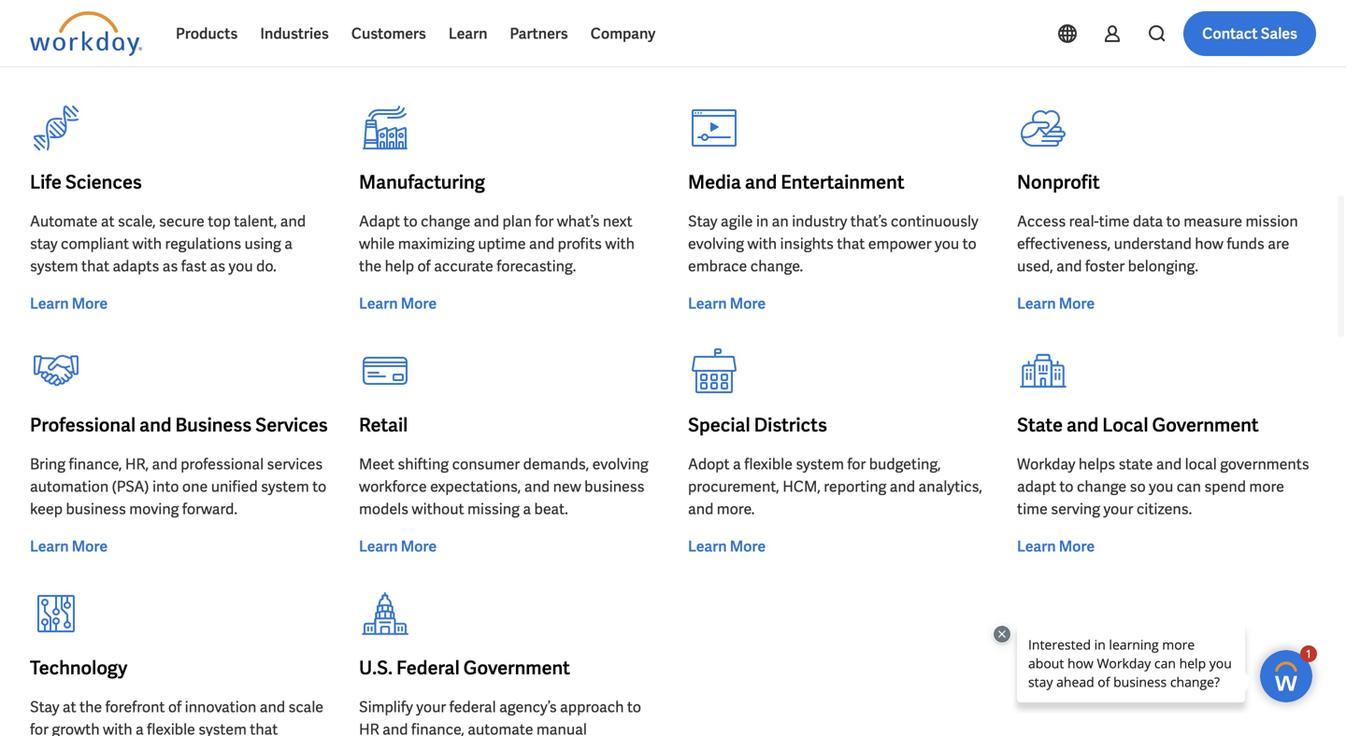 Task type: describe. For each thing, give the bounding box(es) containing it.
of inside stay at the forefront of innovation and scale for growth with a flexible system tha
[[168, 698, 182, 718]]

agency's
[[499, 698, 557, 718]]

embrace
[[688, 257, 748, 276]]

analytics,
[[919, 477, 983, 497]]

hr,
[[125, 455, 149, 475]]

foster
[[1086, 257, 1125, 276]]

professional
[[30, 413, 136, 438]]

your inside simplify your federal agency's approach to hr and finance, automate manua
[[416, 698, 446, 718]]

accurate
[[434, 257, 494, 276]]

professional and business services
[[30, 413, 328, 438]]

used,
[[1017, 257, 1054, 276]]

workday helps state and local governments adapt to change so you can spend more time serving your citizens.
[[1017, 455, 1310, 519]]

forward.
[[182, 500, 237, 519]]

and inside bring finance, hr, and professional services automation (psa) into one unified system to keep business moving forward.
[[152, 455, 178, 475]]

retail
[[359, 413, 408, 438]]

more.
[[717, 500, 755, 519]]

belonging.
[[1128, 257, 1199, 276]]

expectations,
[[430, 477, 521, 497]]

and inside workday helps state and local governments adapt to change so you can spend more time serving your citizens.
[[1157, 455, 1182, 475]]

bring
[[30, 455, 66, 475]]

business inside meet shifting consumer demands, evolving workforce expectations, and new business models without missing a beat.
[[585, 477, 645, 497]]

adapt to change and plan for what's next while maximizing uptime and profits with the help of accurate forecasting.
[[359, 212, 635, 276]]

demands,
[[523, 455, 589, 475]]

and up in
[[745, 170, 777, 195]]

automate at scale, secure top talent, and stay compliant with regulations using a system that adapts as fast as you do.
[[30, 212, 306, 276]]

simplify your federal agency's approach to hr and finance, automate manua
[[359, 698, 642, 737]]

helps
[[1079, 455, 1116, 475]]

approach
[[560, 698, 624, 718]]

unified
[[211, 477, 258, 497]]

districts
[[754, 413, 828, 438]]

and up hr,
[[139, 413, 172, 438]]

media and entertainment
[[688, 170, 905, 195]]

to inside adapt to change and plan for what's next while maximizing uptime and profits with the help of accurate forecasting.
[[404, 212, 418, 231]]

and left more.
[[688, 500, 714, 519]]

industries button
[[249, 11, 340, 56]]

workforce
[[359, 477, 427, 497]]

next
[[603, 212, 633, 231]]

special districts
[[688, 413, 828, 438]]

nonprofit
[[1017, 170, 1100, 195]]

automate
[[30, 212, 98, 231]]

at for technology
[[63, 698, 76, 718]]

bring finance, hr, and professional services automation (psa) into one unified system to keep business moving forward.
[[30, 455, 327, 519]]

a inside the automate at scale, secure top talent, and stay compliant with regulations using a system that adapts as fast as you do.
[[285, 234, 293, 254]]

a inside stay at the forefront of innovation and scale for growth with a flexible system tha
[[136, 721, 144, 737]]

innovation
[[185, 698, 257, 718]]

new
[[553, 477, 581, 497]]

for inside adapt to change and plan for what's next while maximizing uptime and profits with the help of accurate forecasting.
[[535, 212, 554, 231]]

system inside stay at the forefront of innovation and scale for growth with a flexible system tha
[[199, 721, 247, 737]]

state and local government
[[1017, 413, 1259, 438]]

technology
[[30, 656, 127, 681]]

uptime
[[478, 234, 526, 254]]

to inside workday helps state and local governments adapt to change so you can spend more time serving your citizens.
[[1060, 477, 1074, 497]]

an
[[772, 212, 789, 231]]

growth
[[52, 721, 100, 737]]

at for life sciences
[[101, 212, 115, 231]]

secure
[[159, 212, 205, 231]]

1 as from the left
[[162, 257, 178, 276]]

entertainment
[[781, 170, 905, 195]]

with inside stay at the forefront of innovation and scale for growth with a flexible system tha
[[103, 721, 132, 737]]

the inside stay at the forefront of innovation and scale for growth with a flexible system tha
[[80, 698, 102, 718]]

partners button
[[499, 11, 580, 56]]

access
[[1017, 212, 1066, 231]]

maximizing
[[398, 234, 475, 254]]

1 vertical spatial government
[[464, 656, 570, 681]]

learn button
[[438, 11, 499, 56]]

federal
[[449, 698, 496, 718]]

consumer
[[452, 455, 520, 475]]

access real-time data to measure mission effectiveness, understand how funds are used, and foster belonging.
[[1017, 212, 1299, 276]]

automation
[[30, 477, 109, 497]]

forecasting.
[[497, 257, 576, 276]]

contact sales link
[[1184, 11, 1317, 56]]

customers
[[351, 24, 426, 43]]

are
[[1268, 234, 1290, 254]]

and inside access real-time data to measure mission effectiveness, understand how funds are used, and foster belonging.
[[1057, 257, 1082, 276]]

adopt a flexible system for budgeting, procurement, hcm, reporting and analytics, and more.
[[688, 455, 983, 519]]

using
[[245, 234, 281, 254]]

hr
[[359, 721, 379, 737]]

a inside adopt a flexible system for budgeting, procurement, hcm, reporting and analytics, and more.
[[733, 455, 741, 475]]

help
[[385, 257, 414, 276]]

time inside access real-time data to measure mission effectiveness, understand how funds are used, and foster belonging.
[[1099, 212, 1130, 231]]

models
[[359, 500, 409, 519]]

special
[[688, 413, 751, 438]]

to inside bring finance, hr, and professional services automation (psa) into one unified system to keep business moving forward.
[[312, 477, 327, 497]]

to inside access real-time data to measure mission effectiveness, understand how funds are used, and foster belonging.
[[1167, 212, 1181, 231]]

stay at the forefront of innovation and scale for growth with a flexible system tha
[[30, 698, 324, 737]]

and inside simplify your federal agency's approach to hr and finance, automate manua
[[383, 721, 408, 737]]

that inside stay agile in an industry that's continuously evolving with insights that empower you to embrace change.
[[837, 234, 865, 254]]

stay agile in an industry that's continuously evolving with insights that empower you to embrace change.
[[688, 212, 979, 276]]

can
[[1177, 477, 1202, 497]]

industry
[[792, 212, 848, 231]]

professional
[[181, 455, 264, 475]]

1 horizontal spatial government
[[1153, 413, 1259, 438]]

flexible inside stay at the forefront of innovation and scale for growth with a flexible system tha
[[147, 721, 195, 737]]

manufacturing
[[359, 170, 485, 195]]

in
[[756, 212, 769, 231]]

plan
[[503, 212, 532, 231]]

talent,
[[234, 212, 277, 231]]

adopt
[[688, 455, 730, 475]]

contact sales
[[1203, 24, 1298, 43]]

continuously
[[891, 212, 979, 231]]

go to the homepage image
[[30, 11, 142, 56]]

profits
[[558, 234, 602, 254]]

hcm,
[[783, 477, 821, 497]]



Task type: vqa. For each thing, say whether or not it's contained in the screenshot.
the effectiveness,
yes



Task type: locate. For each thing, give the bounding box(es) containing it.
0 horizontal spatial you
[[229, 257, 253, 276]]

company
[[591, 24, 656, 43]]

1 horizontal spatial flexible
[[745, 455, 793, 475]]

the up growth
[[80, 698, 102, 718]]

serving
[[1051, 500, 1101, 519]]

0 vertical spatial stay
[[688, 212, 718, 231]]

time down adapt on the right bottom of the page
[[1017, 500, 1048, 519]]

and up helps
[[1067, 413, 1099, 438]]

0 vertical spatial time
[[1099, 212, 1130, 231]]

system inside the automate at scale, secure top talent, and stay compliant with regulations using a system that adapts as fast as you do.
[[30, 257, 78, 276]]

1 vertical spatial the
[[80, 698, 102, 718]]

1 vertical spatial stay
[[30, 698, 59, 718]]

learn inside learn dropdown button
[[449, 24, 488, 43]]

system up hcm,
[[796, 455, 844, 475]]

1 horizontal spatial as
[[210, 257, 225, 276]]

to right approach
[[627, 698, 642, 718]]

1 vertical spatial change
[[1077, 477, 1127, 497]]

stay for technology
[[30, 698, 59, 718]]

for inside stay at the forefront of innovation and scale for growth with a flexible system tha
[[30, 721, 49, 737]]

change inside adapt to change and plan for what's next while maximizing uptime and profits with the help of accurate forecasting.
[[421, 212, 471, 231]]

1 vertical spatial finance,
[[411, 721, 465, 737]]

of right forefront
[[168, 698, 182, 718]]

stay for media and entertainment
[[688, 212, 718, 231]]

measure
[[1184, 212, 1243, 231]]

learn more
[[30, 51, 108, 71], [359, 51, 437, 71], [688, 51, 766, 71], [1017, 51, 1095, 71], [30, 294, 108, 314], [359, 294, 437, 314], [688, 294, 766, 314], [1017, 294, 1095, 314], [30, 537, 108, 557], [359, 537, 437, 557], [688, 537, 766, 557], [1017, 537, 1095, 557]]

stay up growth
[[30, 698, 59, 718]]

at up growth
[[63, 698, 76, 718]]

with down next
[[605, 234, 635, 254]]

moving
[[129, 500, 179, 519]]

0 vertical spatial you
[[935, 234, 960, 254]]

to up serving
[[1060, 477, 1074, 497]]

to down services
[[312, 477, 327, 497]]

1 horizontal spatial time
[[1099, 212, 1130, 231]]

you inside the automate at scale, secure top talent, and stay compliant with regulations using a system that adapts as fast as you do.
[[229, 257, 253, 276]]

into
[[152, 477, 179, 497]]

0 horizontal spatial government
[[464, 656, 570, 681]]

company button
[[580, 11, 667, 56]]

2 horizontal spatial for
[[848, 455, 866, 475]]

1 vertical spatial time
[[1017, 500, 1048, 519]]

1 horizontal spatial change
[[1077, 477, 1127, 497]]

1 vertical spatial your
[[416, 698, 446, 718]]

and
[[745, 170, 777, 195], [280, 212, 306, 231], [474, 212, 499, 231], [529, 234, 555, 254], [1057, 257, 1082, 276], [139, 413, 172, 438], [1067, 413, 1099, 438], [152, 455, 178, 475], [1157, 455, 1182, 475], [524, 477, 550, 497], [890, 477, 916, 497], [688, 500, 714, 519], [260, 698, 285, 718], [383, 721, 408, 737]]

evolving inside stay agile in an industry that's continuously evolving with insights that empower you to embrace change.
[[688, 234, 744, 254]]

state
[[1017, 413, 1063, 438]]

business inside bring finance, hr, and professional services automation (psa) into one unified system to keep business moving forward.
[[66, 500, 126, 519]]

life
[[30, 170, 62, 195]]

flexible
[[745, 455, 793, 475], [147, 721, 195, 737]]

you left "do."
[[229, 257, 253, 276]]

services
[[255, 413, 328, 438]]

your down 'so' on the right bottom of page
[[1104, 500, 1134, 519]]

with down in
[[748, 234, 777, 254]]

2 vertical spatial for
[[30, 721, 49, 737]]

and down budgeting, on the bottom right
[[890, 477, 916, 497]]

at
[[101, 212, 115, 231], [63, 698, 76, 718]]

your
[[1104, 500, 1134, 519], [416, 698, 446, 718]]

time inside workday helps state and local governments adapt to change so you can spend more time serving your citizens.
[[1017, 500, 1048, 519]]

1 horizontal spatial your
[[1104, 500, 1134, 519]]

0 vertical spatial finance,
[[69, 455, 122, 475]]

system inside bring finance, hr, and professional services automation (psa) into one unified system to keep business moving forward.
[[261, 477, 309, 497]]

0 vertical spatial for
[[535, 212, 554, 231]]

mission
[[1246, 212, 1299, 231]]

the down while on the left of page
[[359, 257, 382, 276]]

and up into
[[152, 455, 178, 475]]

a inside meet shifting consumer demands, evolving workforce expectations, and new business models without missing a beat.
[[523, 500, 531, 519]]

stay inside stay agile in an industry that's continuously evolving with insights that empower you to embrace change.
[[688, 212, 718, 231]]

real-
[[1069, 212, 1099, 231]]

agile
[[721, 212, 753, 231]]

0 horizontal spatial of
[[168, 698, 182, 718]]

government up 'agency's'
[[464, 656, 570, 681]]

adapts
[[113, 257, 159, 276]]

and up beat.
[[524, 477, 550, 497]]

change down helps
[[1077, 477, 1127, 497]]

that
[[837, 234, 865, 254], [81, 257, 109, 276]]

that inside the automate at scale, secure top talent, and stay compliant with regulations using a system that adapts as fast as you do.
[[81, 257, 109, 276]]

as left fast
[[162, 257, 178, 276]]

as right fast
[[210, 257, 225, 276]]

1 horizontal spatial that
[[837, 234, 865, 254]]

for inside adopt a flexible system for budgeting, procurement, hcm, reporting and analytics, and more.
[[848, 455, 866, 475]]

reporting
[[824, 477, 887, 497]]

1 horizontal spatial at
[[101, 212, 115, 231]]

2 horizontal spatial you
[[1149, 477, 1174, 497]]

finance, up 'automation'
[[69, 455, 122, 475]]

of right help
[[418, 257, 431, 276]]

u.s.
[[359, 656, 393, 681]]

at inside stay at the forefront of innovation and scale for growth with a flexible system tha
[[63, 698, 76, 718]]

flexible inside adopt a flexible system for budgeting, procurement, hcm, reporting and analytics, and more.
[[745, 455, 793, 475]]

to right data
[[1167, 212, 1181, 231]]

finance, inside bring finance, hr, and professional services automation (psa) into one unified system to keep business moving forward.
[[69, 455, 122, 475]]

for up reporting
[[848, 455, 866, 475]]

with down scale,
[[132, 234, 162, 254]]

forefront
[[105, 698, 165, 718]]

0 horizontal spatial finance,
[[69, 455, 122, 475]]

fast
[[181, 257, 207, 276]]

0 horizontal spatial change
[[421, 212, 471, 231]]

(psa)
[[112, 477, 149, 497]]

without
[[412, 500, 464, 519]]

you inside workday helps state and local governments adapt to change so you can spend more time serving your citizens.
[[1149, 477, 1174, 497]]

a left beat.
[[523, 500, 531, 519]]

1 vertical spatial at
[[63, 698, 76, 718]]

do.
[[256, 257, 277, 276]]

0 horizontal spatial evolving
[[593, 455, 649, 475]]

to inside stay agile in an industry that's continuously evolving with insights that empower you to embrace change.
[[963, 234, 977, 254]]

and inside meet shifting consumer demands, evolving workforce expectations, and new business models without missing a beat.
[[524, 477, 550, 497]]

scale,
[[118, 212, 156, 231]]

1 vertical spatial that
[[81, 257, 109, 276]]

effectiveness,
[[1017, 234, 1111, 254]]

1 vertical spatial you
[[229, 257, 253, 276]]

2 vertical spatial you
[[1149, 477, 1174, 497]]

0 vertical spatial government
[[1153, 413, 1259, 438]]

1 horizontal spatial the
[[359, 257, 382, 276]]

compliant
[[61, 234, 129, 254]]

system down stay
[[30, 257, 78, 276]]

adapt
[[1017, 477, 1057, 497]]

partners
[[510, 24, 568, 43]]

to down continuously
[[963, 234, 977, 254]]

procurement,
[[688, 477, 780, 497]]

0 horizontal spatial business
[[66, 500, 126, 519]]

that's
[[851, 212, 888, 231]]

0 vertical spatial change
[[421, 212, 471, 231]]

and up forecasting.
[[529, 234, 555, 254]]

beat.
[[534, 500, 568, 519]]

1 horizontal spatial you
[[935, 234, 960, 254]]

1 horizontal spatial finance,
[[411, 721, 465, 737]]

change inside workday helps state and local governments adapt to change so you can spend more time serving your citizens.
[[1077, 477, 1127, 497]]

1 horizontal spatial of
[[418, 257, 431, 276]]

keep
[[30, 500, 63, 519]]

stay inside stay at the forefront of innovation and scale for growth with a flexible system tha
[[30, 698, 59, 718]]

1 horizontal spatial stay
[[688, 212, 718, 231]]

you inside stay agile in an industry that's continuously evolving with insights that empower you to embrace change.
[[935, 234, 960, 254]]

empower
[[869, 234, 932, 254]]

time
[[1099, 212, 1130, 231], [1017, 500, 1048, 519]]

time left data
[[1099, 212, 1130, 231]]

contact
[[1203, 24, 1258, 43]]

a right using at top
[[285, 234, 293, 254]]

0 horizontal spatial flexible
[[147, 721, 195, 737]]

government
[[1153, 413, 1259, 438], [464, 656, 570, 681]]

missing
[[468, 500, 520, 519]]

0 horizontal spatial time
[[1017, 500, 1048, 519]]

your inside workday helps state and local governments adapt to change so you can spend more time serving your citizens.
[[1104, 500, 1134, 519]]

2 as from the left
[[210, 257, 225, 276]]

what's
[[557, 212, 600, 231]]

with inside the automate at scale, secure top talent, and stay compliant with regulations using a system that adapts as fast as you do.
[[132, 234, 162, 254]]

0 horizontal spatial your
[[416, 698, 446, 718]]

0 vertical spatial of
[[418, 257, 431, 276]]

with
[[132, 234, 162, 254], [605, 234, 635, 254], [748, 234, 777, 254], [103, 721, 132, 737]]

evolving up embrace
[[688, 234, 744, 254]]

1 horizontal spatial for
[[535, 212, 554, 231]]

1 vertical spatial business
[[66, 500, 126, 519]]

1 horizontal spatial business
[[585, 477, 645, 497]]

life sciences
[[30, 170, 142, 195]]

1 vertical spatial evolving
[[593, 455, 649, 475]]

with inside stay agile in an industry that's continuously evolving with insights that empower you to embrace change.
[[748, 234, 777, 254]]

0 horizontal spatial as
[[162, 257, 178, 276]]

that down that's
[[837, 234, 865, 254]]

how
[[1195, 234, 1224, 254]]

0 horizontal spatial for
[[30, 721, 49, 737]]

you up citizens.
[[1149, 477, 1174, 497]]

of
[[418, 257, 431, 276], [168, 698, 182, 718]]

to inside simplify your federal agency's approach to hr and finance, automate manua
[[627, 698, 642, 718]]

1 vertical spatial of
[[168, 698, 182, 718]]

system down services
[[261, 477, 309, 497]]

0 vertical spatial business
[[585, 477, 645, 497]]

that down compliant
[[81, 257, 109, 276]]

0 vertical spatial the
[[359, 257, 382, 276]]

stay
[[30, 234, 58, 254]]

and inside the automate at scale, secure top talent, and stay compliant with regulations using a system that adapts as fast as you do.
[[280, 212, 306, 231]]

change up maximizing
[[421, 212, 471, 231]]

business right new
[[585, 477, 645, 497]]

0 horizontal spatial that
[[81, 257, 109, 276]]

and down "effectiveness,"
[[1057, 257, 1082, 276]]

data
[[1133, 212, 1164, 231]]

system down innovation
[[199, 721, 247, 737]]

u.s. federal government
[[359, 656, 570, 681]]

government up local
[[1153, 413, 1259, 438]]

business down 'automation'
[[66, 500, 126, 519]]

to right adapt
[[404, 212, 418, 231]]

and left scale
[[260, 698, 285, 718]]

with inside adapt to change and plan for what's next while maximizing uptime and profits with the help of accurate forecasting.
[[605, 234, 635, 254]]

0 horizontal spatial the
[[80, 698, 102, 718]]

media
[[688, 170, 742, 195]]

a down forefront
[[136, 721, 144, 737]]

change.
[[751, 257, 803, 276]]

0 vertical spatial evolving
[[688, 234, 744, 254]]

stay left agile
[[688, 212, 718, 231]]

finance,
[[69, 455, 122, 475], [411, 721, 465, 737]]

evolving inside meet shifting consumer demands, evolving workforce expectations, and new business models without missing a beat.
[[593, 455, 649, 475]]

simplify
[[359, 698, 413, 718]]

0 vertical spatial flexible
[[745, 455, 793, 475]]

as
[[162, 257, 178, 276], [210, 257, 225, 276]]

1 vertical spatial flexible
[[147, 721, 195, 737]]

and inside stay at the forefront of innovation and scale for growth with a flexible system tha
[[260, 698, 285, 718]]

0 vertical spatial at
[[101, 212, 115, 231]]

shifting
[[398, 455, 449, 475]]

automate
[[468, 721, 534, 737]]

1 horizontal spatial evolving
[[688, 234, 744, 254]]

at up compliant
[[101, 212, 115, 231]]

learn more link
[[30, 50, 108, 72], [359, 50, 437, 72], [688, 50, 766, 72], [1017, 50, 1095, 72], [30, 293, 108, 315], [359, 293, 437, 315], [688, 293, 766, 315], [1017, 293, 1095, 315], [30, 536, 108, 558], [359, 536, 437, 558], [688, 536, 766, 558], [1017, 536, 1095, 558]]

0 vertical spatial that
[[837, 234, 865, 254]]

for right plan
[[535, 212, 554, 231]]

insights
[[780, 234, 834, 254]]

industries
[[260, 24, 329, 43]]

evolving right the demands,
[[593, 455, 649, 475]]

flexible down forefront
[[147, 721, 195, 737]]

products button
[[165, 11, 249, 56]]

regulations
[[165, 234, 241, 254]]

and up can
[[1157, 455, 1182, 475]]

meet shifting consumer demands, evolving workforce expectations, and new business models without missing a beat.
[[359, 455, 649, 519]]

finance, down federal
[[411, 721, 465, 737]]

your down federal
[[416, 698, 446, 718]]

of inside adapt to change and plan for what's next while maximizing uptime and profits with the help of accurate forecasting.
[[418, 257, 431, 276]]

for
[[535, 212, 554, 231], [848, 455, 866, 475], [30, 721, 49, 737]]

while
[[359, 234, 395, 254]]

flexible up hcm,
[[745, 455, 793, 475]]

and right "talent,"
[[280, 212, 306, 231]]

and down simplify
[[383, 721, 408, 737]]

to
[[404, 212, 418, 231], [1167, 212, 1181, 231], [963, 234, 977, 254], [312, 477, 327, 497], [1060, 477, 1074, 497], [627, 698, 642, 718]]

at inside the automate at scale, secure top talent, and stay compliant with regulations using a system that adapts as fast as you do.
[[101, 212, 115, 231]]

with down forefront
[[103, 721, 132, 737]]

top
[[208, 212, 231, 231]]

meet
[[359, 455, 395, 475]]

0 horizontal spatial at
[[63, 698, 76, 718]]

and up uptime
[[474, 212, 499, 231]]

local
[[1103, 413, 1149, 438]]

1 vertical spatial for
[[848, 455, 866, 475]]

0 vertical spatial your
[[1104, 500, 1134, 519]]

scale
[[289, 698, 324, 718]]

system inside adopt a flexible system for budgeting, procurement, hcm, reporting and analytics, and more.
[[796, 455, 844, 475]]

you
[[935, 234, 960, 254], [229, 257, 253, 276], [1149, 477, 1174, 497]]

services
[[267, 455, 323, 475]]

a up procurement,
[[733, 455, 741, 475]]

finance, inside simplify your federal agency's approach to hr and finance, automate manua
[[411, 721, 465, 737]]

you down continuously
[[935, 234, 960, 254]]

for left growth
[[30, 721, 49, 737]]

0 horizontal spatial stay
[[30, 698, 59, 718]]

the inside adapt to change and plan for what's next while maximizing uptime and profits with the help of accurate forecasting.
[[359, 257, 382, 276]]

customers button
[[340, 11, 438, 56]]



